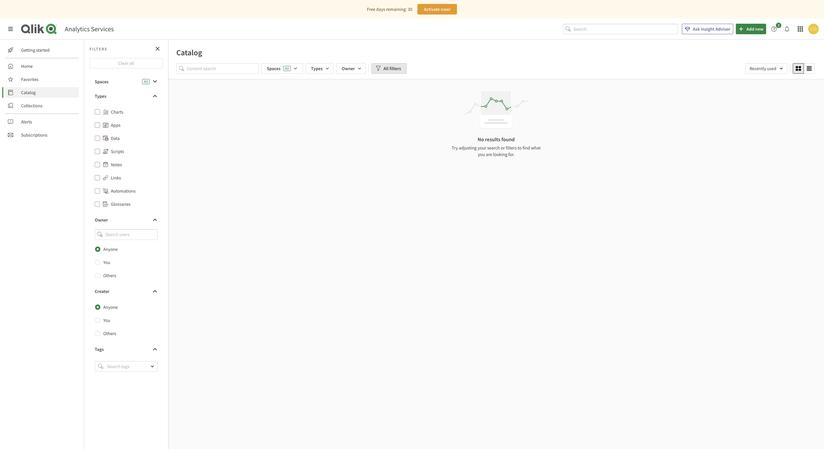Task type: vqa. For each thing, say whether or not it's contained in the screenshot.
yet.
no



Task type: locate. For each thing, give the bounding box(es) containing it.
0 horizontal spatial catalog
[[21, 90, 36, 95]]

0 horizontal spatial all
[[144, 79, 148, 84]]

links
[[111, 175, 121, 181]]

spaces
[[267, 66, 281, 71], [95, 79, 109, 85]]

0 horizontal spatial owner button
[[90, 215, 163, 225]]

1 others from the top
[[103, 273, 116, 278]]

1 vertical spatial anyone
[[103, 304, 118, 310]]

free days remaining: 30
[[367, 6, 413, 12]]

others up creator
[[103, 273, 116, 278]]

1 anyone from the top
[[103, 246, 118, 252]]

1 vertical spatial owner
[[95, 217, 108, 223]]

anyone inside owner option group
[[103, 246, 118, 252]]

adjusting
[[459, 145, 477, 151]]

0 vertical spatial owner
[[342, 66, 355, 71]]

add new
[[747, 26, 764, 32]]

no
[[478, 136, 484, 143]]

collections
[[21, 103, 43, 109]]

0 horizontal spatial filters
[[390, 66, 401, 71]]

0 vertical spatial types button
[[306, 63, 334, 74]]

anyone for owner option group
[[103, 246, 118, 252]]

for.
[[509, 151, 515, 157]]

1 horizontal spatial types
[[311, 66, 323, 71]]

you
[[478, 151, 485, 157]]

tags
[[95, 346, 104, 352]]

owner inside filters region
[[342, 66, 355, 71]]

alerts
[[21, 119, 32, 125]]

used
[[768, 66, 777, 71]]

1 horizontal spatial catalog
[[176, 47, 202, 58]]

all filters button
[[372, 63, 407, 74]]

3 button
[[770, 23, 784, 34]]

2 anyone from the top
[[103, 304, 118, 310]]

try
[[452, 145, 458, 151]]

anyone
[[103, 246, 118, 252], [103, 304, 118, 310]]

0 horizontal spatial types button
[[90, 91, 163, 101]]

1 horizontal spatial types button
[[306, 63, 334, 74]]

None field
[[90, 229, 163, 240]]

1 horizontal spatial spaces
[[267, 66, 281, 71]]

1 vertical spatial others
[[103, 330, 116, 336]]

remaining:
[[386, 6, 407, 12]]

all
[[384, 66, 389, 71], [285, 66, 289, 71], [144, 79, 148, 84]]

2 you from the top
[[103, 317, 110, 323]]

insight
[[702, 26, 715, 32]]

or
[[501, 145, 505, 151]]

anyone down 'search users' text box
[[103, 246, 118, 252]]

ask insight advisor
[[694, 26, 731, 32]]

you inside owner option group
[[103, 259, 110, 265]]

0 vertical spatial others
[[103, 273, 116, 278]]

analytics services element
[[65, 25, 114, 33]]

0 horizontal spatial owner
[[95, 217, 108, 223]]

1 horizontal spatial owner button
[[336, 63, 366, 74]]

Content search text field
[[187, 63, 259, 74]]

you inside creator option group
[[103, 317, 110, 323]]

home
[[21, 63, 33, 69]]

new
[[756, 26, 764, 32]]

owner button
[[336, 63, 366, 74], [90, 215, 163, 225]]

2 others from the top
[[103, 330, 116, 336]]

0 horizontal spatial types
[[95, 93, 106, 99]]

types
[[311, 66, 323, 71], [95, 93, 106, 99]]

activate
[[424, 6, 440, 12]]

1 vertical spatial catalog
[[21, 90, 36, 95]]

1 vertical spatial owner button
[[90, 215, 163, 225]]

others inside creator option group
[[103, 330, 116, 336]]

looking
[[493, 151, 508, 157]]

christina overa image
[[809, 24, 820, 34]]

search
[[488, 145, 500, 151]]

0 vertical spatial catalog
[[176, 47, 202, 58]]

1 vertical spatial filters
[[506, 145, 517, 151]]

0 vertical spatial you
[[103, 259, 110, 265]]

anyone inside creator option group
[[103, 304, 118, 310]]

getting started
[[21, 47, 50, 53]]

others up tags
[[103, 330, 116, 336]]

1 horizontal spatial filters
[[506, 145, 517, 151]]

data
[[111, 135, 120, 141]]

recently
[[750, 66, 767, 71]]

others
[[103, 273, 116, 278], [103, 330, 116, 336]]

ask
[[694, 26, 701, 32]]

scripts
[[111, 149, 124, 154]]

0 vertical spatial spaces
[[267, 66, 281, 71]]

1 vertical spatial you
[[103, 317, 110, 323]]

what
[[532, 145, 541, 151]]

0 vertical spatial owner button
[[336, 63, 366, 74]]

types button
[[306, 63, 334, 74], [90, 91, 163, 101]]

no results found try adjusting your search or filters to find what you are looking for.
[[452, 136, 541, 157]]

you for creator option group
[[103, 317, 110, 323]]

home link
[[5, 61, 79, 71]]

find
[[523, 145, 531, 151]]

1 vertical spatial spaces
[[95, 79, 109, 85]]

services
[[91, 25, 114, 33]]

filters
[[390, 66, 401, 71], [506, 145, 517, 151]]

catalog link
[[5, 87, 79, 98]]

are
[[486, 151, 493, 157]]

0 vertical spatial filters
[[390, 66, 401, 71]]

types inside filters region
[[311, 66, 323, 71]]

2 horizontal spatial all
[[384, 66, 389, 71]]

subscriptions link
[[5, 130, 79, 140]]

1 horizontal spatial owner
[[342, 66, 355, 71]]

you up creator
[[103, 259, 110, 265]]

3
[[778, 23, 780, 28]]

owner button inside filters region
[[336, 63, 366, 74]]

owner
[[342, 66, 355, 71], [95, 217, 108, 223]]

anyone down creator
[[103, 304, 118, 310]]

found
[[502, 136, 515, 143]]

you
[[103, 259, 110, 265], [103, 317, 110, 323]]

1 vertical spatial types button
[[90, 91, 163, 101]]

0 vertical spatial anyone
[[103, 246, 118, 252]]

others inside owner option group
[[103, 273, 116, 278]]

you down creator
[[103, 317, 110, 323]]

0 vertical spatial types
[[311, 66, 323, 71]]

creator
[[95, 288, 110, 294]]

catalog
[[176, 47, 202, 58], [21, 90, 36, 95]]

1 you from the top
[[103, 259, 110, 265]]

tags button
[[90, 344, 163, 355]]

0 horizontal spatial spaces
[[95, 79, 109, 85]]



Task type: describe. For each thing, give the bounding box(es) containing it.
1 horizontal spatial all
[[285, 66, 289, 71]]

others for creator option group
[[103, 330, 116, 336]]

getting started link
[[5, 45, 79, 55]]

owner option group
[[90, 243, 163, 282]]

you for owner option group
[[103, 259, 110, 265]]

days
[[377, 6, 386, 12]]

search tags element
[[98, 364, 103, 369]]

alerts link
[[5, 117, 79, 127]]

all filters
[[384, 66, 401, 71]]

owner for owner dropdown button within the filters region
[[342, 66, 355, 71]]

subscriptions
[[21, 132, 47, 138]]

advisor
[[716, 26, 731, 32]]

analytics services
[[65, 25, 114, 33]]

anyone for creator option group
[[103, 304, 118, 310]]

apps
[[111, 122, 121, 128]]

Recently used field
[[746, 63, 788, 74]]

spaces inside filters region
[[267, 66, 281, 71]]

collections link
[[5, 100, 79, 111]]

creator button
[[90, 286, 163, 297]]

charts
[[111, 109, 123, 115]]

add new button
[[737, 24, 767, 34]]

filters region
[[169, 62, 825, 79]]

Search text field
[[574, 24, 679, 34]]

free
[[367, 6, 376, 12]]

automations
[[111, 188, 136, 194]]

results
[[486, 136, 501, 143]]

filters inside no results found try adjusting your search or filters to find what you are looking for.
[[506, 145, 517, 151]]

30
[[408, 6, 413, 12]]

navigation pane element
[[0, 42, 84, 143]]

started
[[36, 47, 50, 53]]

glossaries
[[111, 201, 131, 207]]

Search tags text field
[[106, 361, 145, 372]]

Search users text field
[[104, 229, 150, 240]]

your
[[478, 145, 487, 151]]

favorites
[[21, 76, 39, 82]]

catalog inside catalog link
[[21, 90, 36, 95]]

activate now! link
[[418, 4, 458, 14]]

open image
[[150, 364, 154, 368]]

analytics
[[65, 25, 90, 33]]

now!
[[441, 6, 451, 12]]

search tags image
[[98, 364, 103, 369]]

to
[[518, 145, 522, 151]]

others for owner option group
[[103, 273, 116, 278]]

favorites link
[[5, 74, 79, 85]]

getting
[[21, 47, 35, 53]]

owner for owner dropdown button to the bottom
[[95, 217, 108, 223]]

searchbar element
[[563, 24, 679, 34]]

creator option group
[[90, 301, 163, 340]]

all inside dropdown button
[[384, 66, 389, 71]]

1 vertical spatial types
[[95, 93, 106, 99]]

add
[[747, 26, 755, 32]]

filters
[[90, 46, 108, 51]]

recently used
[[750, 66, 777, 71]]

notes
[[111, 162, 122, 168]]

activate now!
[[424, 6, 451, 12]]

ask insight advisor button
[[683, 24, 734, 34]]

filters inside dropdown button
[[390, 66, 401, 71]]

switch view group
[[794, 63, 816, 74]]

close sidebar menu image
[[8, 26, 13, 32]]



